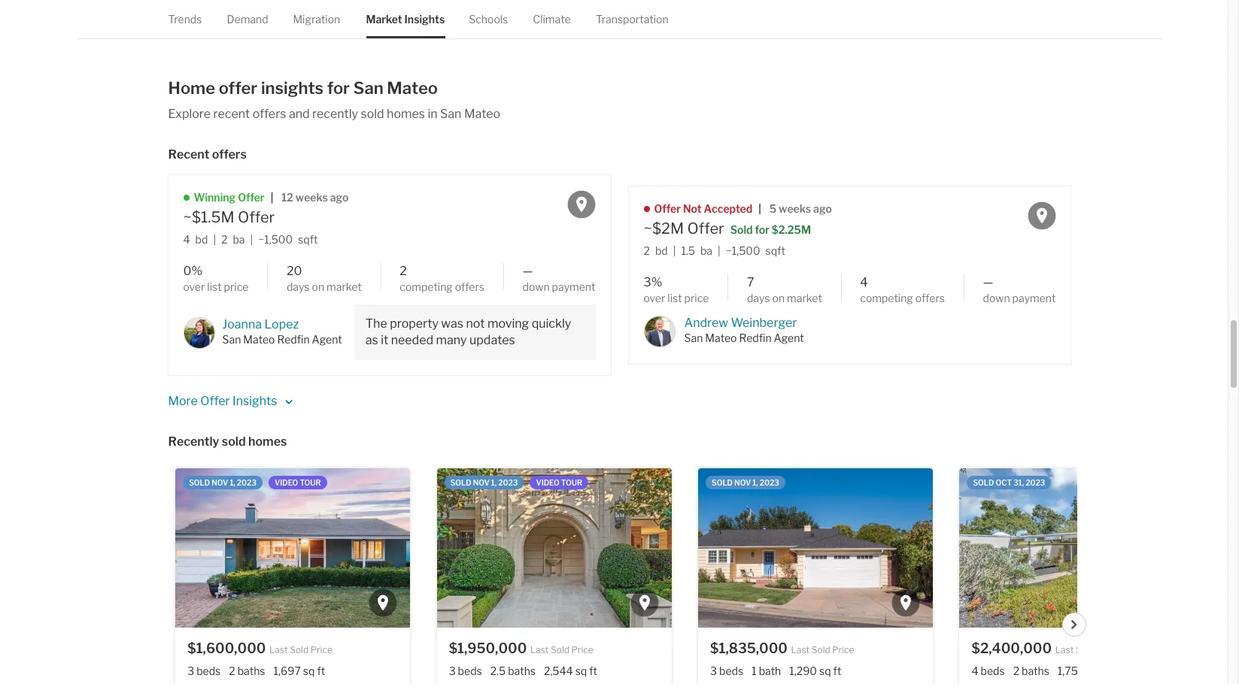 Task type: vqa. For each thing, say whether or not it's contained in the screenshot.


Task type: locate. For each thing, give the bounding box(es) containing it.
on up month
[[495, 15, 505, 26]]

sold oct 31, 2023
[[973, 479, 1045, 488]]

sold up 1,290 sq ft
[[812, 645, 830, 656]]

competing offers for 4
[[860, 292, 945, 305]]

2 baths from the left
[[508, 665, 536, 678]]

1 horizontal spatial tour
[[561, 479, 582, 488]]

offers right the recent
[[212, 147, 247, 162]]

0 vertical spatial 4
[[183, 233, 190, 246]]

2 horizontal spatial on
[[772, 292, 785, 305]]

2 up the 3% at the top
[[644, 244, 650, 257]]

agent
[[774, 332, 804, 345], [312, 334, 342, 346]]

0 horizontal spatial list
[[207, 281, 222, 293]]

recent offers
[[168, 147, 247, 162]]

offers for 4
[[916, 292, 945, 305]]

1 horizontal spatial over
[[644, 292, 665, 305]]

beds for $1,950,000
[[458, 665, 482, 678]]

areas.
[[933, 15, 958, 26]]

0 horizontal spatial not
[[231, 15, 245, 26]]

3 beds for $1,835,000
[[710, 665, 744, 678]]

for up recently
[[327, 78, 350, 98]]

mateo inside joanna lopez san mateo redfin agent
[[243, 334, 275, 346]]

sqft down $2.25m on the top
[[766, 244, 785, 257]]

0 horizontal spatial over
[[183, 281, 205, 293]]

2 baths for $2,400,000
[[1013, 665, 1050, 678]]

1 horizontal spatial over list price
[[644, 292, 709, 305]]

0 vertical spatial this
[[168, 15, 186, 26]]

1 vertical spatial redfin.com
[[211, 27, 259, 39]]

0 horizontal spatial video tour
[[275, 479, 321, 488]]

sold inside $2,400,000 last sold price
[[1076, 645, 1095, 656]]

1 horizontal spatial redfin.com
[[631, 15, 679, 26]]

1 vertical spatial 4
[[860, 275, 868, 290]]

1 horizontal spatial not
[[466, 317, 485, 331]]

sq
[[303, 665, 315, 678], [575, 665, 587, 678], [819, 665, 831, 678], [1088, 665, 1099, 678]]

1,500 up the 20
[[264, 233, 293, 246]]

redfin down lopez
[[277, 334, 310, 346]]

all
[[629, 27, 639, 39]]

a down the data
[[204, 27, 209, 39]]

1 horizontal spatial a
[[444, 27, 449, 39]]

1 2 baths from the left
[[229, 665, 265, 678]]

price for $2,400,000
[[1097, 645, 1119, 656]]

2 beds from the left
[[458, 665, 482, 678]]

1 horizontal spatial list
[[668, 292, 682, 305]]

accepted
[[704, 202, 753, 215]]

4 sold from the left
[[973, 479, 994, 488]]

bath
[[759, 665, 781, 678]]

days on market for 20
[[287, 281, 362, 293]]

million
[[602, 15, 629, 26]]

1 3 from the left
[[188, 665, 194, 678]]

0 vertical spatial for
[[767, 15, 779, 26]]

offers
[[253, 107, 286, 121], [212, 147, 247, 162]]

sold inside '$1,835,000 last sold price'
[[812, 645, 830, 656]]

1 horizontal spatial weeks
[[779, 202, 811, 215]]

sold
[[189, 479, 210, 488], [450, 479, 471, 488], [712, 479, 733, 488], [973, 479, 994, 488]]

1 vertical spatial in
[[435, 27, 442, 39]]

1 horizontal spatial ago
[[813, 202, 832, 215]]

insights
[[405, 13, 445, 26], [233, 394, 277, 409]]

joanna lopez image
[[183, 318, 215, 349]]

sqft for 2 bd | 1.5 ba | ~ 1,500 sqft
[[766, 244, 785, 257]]

in
[[1022, 15, 1030, 26], [435, 27, 442, 39], [428, 107, 438, 121]]

ba for 1.5
[[701, 244, 713, 257]]

tour for $1,950,000
[[561, 479, 582, 488]]

0 horizontal spatial 2 baths
[[229, 665, 265, 678]]

price for $1,835,000
[[832, 645, 854, 656]]

ba
[[233, 233, 245, 246], [701, 244, 713, 257]]

2 sq from the left
[[575, 665, 587, 678]]

2 nov from the left
[[473, 479, 490, 488]]

last inside $1,950,000 last sold price
[[530, 645, 549, 656]]

0 vertical spatial in
[[1022, 15, 1030, 26]]

competing for 2
[[400, 281, 453, 293]]

moves.
[[305, 15, 335, 26]]

list up joanna lopez image
[[207, 281, 222, 293]]

down payment for 2
[[523, 281, 596, 293]]

tour
[[300, 479, 321, 488], [561, 479, 582, 488]]

over list price down the 3% at the top
[[644, 292, 709, 305]]

4 beds from the left
[[981, 665, 1005, 678]]

3 beds down $1,600,000
[[188, 665, 221, 678]]

— for 2
[[523, 264, 533, 278]]

0 horizontal spatial offers
[[455, 281, 485, 293]]

sold down accepted
[[730, 224, 753, 236]]

redfin.com up rentals
[[631, 15, 679, 26]]

3 1, from the left
[[753, 479, 758, 488]]

offer not accepted |
[[654, 202, 761, 215]]

on for 0%
[[312, 281, 324, 293]]

1 horizontal spatial sold nov 1, 2023
[[450, 479, 518, 488]]

san inside joanna lopez san mateo redfin agent
[[222, 334, 241, 346]]

for down '5'
[[755, 224, 770, 236]]

beds for $2,400,000
[[981, 665, 1005, 678]]

1 nov from the left
[[212, 479, 228, 488]]

bd for 4
[[195, 233, 208, 246]]

3 beds for $1,950,000
[[449, 665, 482, 678]]

reflect
[[247, 15, 275, 26]]

1 horizontal spatial 1,
[[491, 479, 497, 488]]

3 baths from the left
[[1022, 665, 1050, 678]]

2 3 from the left
[[449, 665, 456, 678]]

on up weinberger
[[772, 292, 785, 305]]

beds down $2,400,000
[[981, 665, 1005, 678]]

sold up '2,544'
[[551, 645, 570, 656]]

redfin inside andrew weinberger san mateo redfin agent
[[739, 332, 772, 345]]

days down the 20
[[287, 281, 310, 293]]

1 horizontal spatial sqft
[[766, 244, 785, 257]]

—
[[523, 264, 533, 278], [983, 275, 994, 290]]

baths down $1,950,000 last sold price
[[508, 665, 536, 678]]

competing offers
[[400, 281, 485, 293], [860, 292, 945, 305]]

competing
[[400, 281, 453, 293], [860, 292, 913, 305]]

1 horizontal spatial down payment
[[983, 292, 1056, 305]]

sq right "1,750"
[[1088, 665, 1099, 678]]

lopez
[[264, 318, 299, 332]]

0 horizontal spatial bd
[[195, 233, 208, 246]]

bd for 2
[[655, 244, 668, 257]]

last for $1,950,000
[[530, 645, 549, 656]]

insights
[[261, 78, 324, 98]]

4 bd | 2 ba | ~ 1,500 sqft
[[183, 233, 318, 246]]

a up period. at the top left of the page
[[507, 15, 512, 26]]

ago right 12 at the left of page
[[330, 191, 349, 204]]

sold for $1,835,000
[[712, 479, 733, 488]]

0 horizontal spatial this
[[168, 15, 186, 26]]

2 horizontal spatial baths
[[1022, 665, 1050, 678]]

2 horizontal spatial 4
[[972, 665, 979, 678]]

the up viewed
[[337, 15, 353, 26]]

1 vertical spatial insights
[[233, 394, 277, 409]]

1 vertical spatial for
[[327, 78, 350, 98]]

viewed
[[327, 27, 357, 39]]

market for 3%
[[787, 292, 822, 305]]

0 horizontal spatial baths
[[238, 665, 265, 678]]

baths for $1,600,000
[[238, 665, 265, 678]]

price up andrew
[[684, 292, 709, 305]]

beds left 2.5
[[458, 665, 482, 678]]

not right does
[[231, 15, 245, 26]]

days on market for 7
[[747, 292, 822, 305]]

days
[[287, 281, 310, 293], [747, 292, 770, 305]]

last up 1,290
[[791, 645, 810, 656]]

3 beds down $1,950,000
[[449, 665, 482, 678]]

1 horizontal spatial bd
[[655, 244, 668, 257]]

~ up the 3% at the top
[[644, 220, 652, 238]]

1 bath
[[752, 665, 781, 678]]

user
[[261, 27, 279, 39]]

1 sq from the left
[[303, 665, 315, 678]]

agent inside andrew weinberger san mateo redfin agent
[[774, 332, 804, 345]]

ft for $1,950,000
[[589, 665, 597, 678]]

0 horizontal spatial 1,500
[[264, 233, 293, 246]]

1 ft from the left
[[317, 665, 325, 678]]

sold for $1,600,000
[[290, 645, 309, 656]]

1 2023 from the left
[[237, 479, 257, 488]]

1 vertical spatial the
[[366, 317, 387, 331]]

sqft up the 20
[[298, 233, 318, 246]]

over for 0%
[[183, 281, 205, 293]]

| left '5'
[[759, 202, 761, 215]]

1 horizontal spatial on
[[495, 15, 505, 26]]

0 horizontal spatial 4
[[183, 233, 190, 246]]

ft right "1,750"
[[1102, 665, 1110, 678]]

ft right 1,697
[[317, 665, 325, 678]]

beds left 1
[[719, 665, 744, 678]]

over down the 3% at the top
[[644, 292, 665, 305]]

0 horizontal spatial on
[[312, 281, 324, 293]]

than
[[866, 15, 885, 26]]

1 horizontal spatial baths
[[508, 665, 536, 678]]

1 horizontal spatial 2 baths
[[1013, 665, 1050, 678]]

payment
[[552, 281, 596, 293], [1013, 292, 1056, 305]]

1 horizontal spatial the
[[366, 317, 387, 331]]

— for 4
[[983, 275, 994, 290]]

$2.25m
[[772, 224, 811, 236]]

ba for 2
[[233, 233, 245, 246]]

0 horizontal spatial the
[[337, 15, 353, 26]]

5
[[770, 202, 777, 215]]

0 horizontal spatial sold nov 1, 2023
[[189, 479, 257, 488]]

redfin.com down demand
[[211, 27, 259, 39]]

for right searched
[[767, 15, 779, 26]]

12
[[282, 191, 293, 204]]

3 last from the left
[[791, 645, 810, 656]]

0 horizontal spatial insights
[[233, 394, 277, 409]]

2 2 baths from the left
[[1013, 665, 1050, 678]]

about
[[557, 15, 582, 26]]

joanna lopez san mateo redfin agent
[[222, 318, 342, 346]]

offer up 4 bd | 2 ba | ~ 1,500 sqft
[[238, 209, 275, 227]]

sold
[[361, 107, 384, 121], [222, 435, 246, 449]]

price inside $2,400,000 last sold price
[[1097, 645, 1119, 656]]

2 2023 from the left
[[498, 479, 518, 488]]

last up '2,544'
[[530, 645, 549, 656]]

0 horizontal spatial nov
[[212, 479, 228, 488]]

0 horizontal spatial video
[[275, 479, 298, 488]]

0 horizontal spatial sqft
[[298, 233, 318, 246]]

sold up 1,750 sq ft
[[1076, 645, 1095, 656]]

0 vertical spatial not
[[231, 15, 245, 26]]

bd down $2m
[[655, 244, 668, 257]]

0 horizontal spatial redfin
[[277, 334, 310, 346]]

offer down offer not accepted |
[[687, 220, 724, 238]]

0 horizontal spatial weeks
[[296, 191, 328, 204]]

1 horizontal spatial competing
[[860, 292, 913, 305]]

3 nov from the left
[[734, 479, 751, 488]]

0 horizontal spatial down
[[523, 281, 550, 293]]

0 vertical spatial offers
[[253, 107, 286, 121]]

over
[[183, 281, 205, 293], [644, 292, 665, 305]]

price up 1,750 sq ft
[[1097, 645, 1119, 656]]

1,500
[[264, 233, 293, 246], [732, 244, 760, 257]]

2 down $2,400,000
[[1013, 665, 1020, 678]]

1 horizontal spatial 3 beds
[[449, 665, 482, 678]]

climate link
[[533, 0, 571, 39]]

payment for 2
[[552, 281, 596, 293]]

last inside '$1,835,000 last sold price'
[[791, 645, 810, 656]]

1 horizontal spatial competing offers
[[860, 292, 945, 305]]

1 beds from the left
[[197, 665, 221, 678]]

1 3 beds from the left
[[188, 665, 221, 678]]

based
[[467, 15, 493, 26]]

0 horizontal spatial down payment
[[523, 281, 596, 293]]

2 tour from the left
[[561, 479, 582, 488]]

0 vertical spatial insights
[[405, 13, 445, 26]]

searched
[[726, 15, 765, 26]]

0 horizontal spatial ago
[[330, 191, 349, 204]]

explore
[[168, 107, 211, 121]]

0 horizontal spatial ba
[[233, 233, 245, 246]]

agent inside joanna lopez san mateo redfin agent
[[312, 334, 342, 346]]

~
[[183, 209, 192, 227], [644, 220, 652, 238], [258, 233, 264, 246], [726, 244, 732, 257]]

sq right 1,290
[[819, 665, 831, 678]]

$1.5m
[[192, 209, 235, 227]]

sqft for 4 bd | 2 ba | ~ 1,500 sqft
[[298, 233, 318, 246]]

weeks
[[296, 191, 328, 204], [779, 202, 811, 215]]

4 for 4 bd | 2 ba | ~ 1,500 sqft
[[183, 233, 190, 246]]

sold for $1,950,000
[[551, 645, 570, 656]]

0 horizontal spatial 3
[[188, 665, 194, 678]]

3 sq from the left
[[819, 665, 831, 678]]

sq right '2,544'
[[575, 665, 587, 678]]

2 baths down '$1,600,000 last sold price'
[[229, 665, 265, 678]]

a down the analysis
[[444, 27, 449, 39]]

ago right '5'
[[813, 202, 832, 215]]

3 ft from the left
[[833, 665, 841, 678]]

sold for $2,400,000
[[973, 479, 994, 488]]

days on market down the 20
[[287, 281, 362, 293]]

~ $2m offer sold for $2.25m
[[644, 220, 811, 238]]

0 horizontal spatial market
[[327, 281, 362, 293]]

ft right '2,544'
[[589, 665, 597, 678]]

sq right 1,697
[[303, 665, 315, 678]]

2 video from the left
[[536, 479, 560, 488]]

photo of 222 6th ave #201, san mateo, ca 94401 image
[[437, 469, 672, 628]]

3 beds left 1
[[710, 665, 744, 678]]

1 horizontal spatial 3
[[449, 665, 456, 678]]

two
[[584, 15, 600, 26]]

0 horizontal spatial competing offers
[[400, 281, 485, 293]]

be
[[972, 15, 983, 26]]

| down ~ $2m offer sold for $2.25m
[[718, 244, 721, 257]]

2 ft from the left
[[589, 665, 597, 678]]

4 for 4 beds
[[972, 665, 979, 678]]

on up joanna lopez san mateo redfin agent
[[312, 281, 324, 293]]

schools
[[469, 13, 508, 26]]

last up 1,697
[[269, 645, 288, 656]]

0 horizontal spatial agent
[[312, 334, 342, 346]]

more offer insights
[[168, 394, 280, 409]]

2 1, from the left
[[491, 479, 497, 488]]

price up 1,697 sq ft
[[311, 645, 333, 656]]

the
[[337, 15, 353, 26], [366, 317, 387, 331]]

market for 0%
[[327, 281, 362, 293]]

mateo
[[387, 78, 438, 98], [464, 107, 500, 121], [705, 332, 737, 345], [243, 334, 275, 346]]

1 horizontal spatial days
[[747, 292, 770, 305]]

sold nov 1, 2023 for $1,950,000
[[450, 479, 518, 488]]

last
[[269, 645, 288, 656], [530, 645, 549, 656], [791, 645, 810, 656], [1055, 645, 1074, 656]]

2 sold from the left
[[450, 479, 471, 488]]

offers left and
[[253, 107, 286, 121]]

1 horizontal spatial down
[[983, 292, 1010, 305]]

bd down $1.5m
[[195, 233, 208, 246]]

ago for $1.5m
[[330, 191, 349, 204]]

1 horizontal spatial days on market
[[747, 292, 822, 305]]

redfin for weinberger
[[739, 332, 772, 345]]

list up the andrew weinberger 'icon' at the right of the page
[[668, 292, 682, 305]]

2 video tour from the left
[[536, 479, 582, 488]]

over list price down '0%'
[[183, 281, 249, 293]]

4 for 4
[[860, 275, 868, 290]]

quickly
[[532, 317, 571, 331]]

over list price for 0%
[[183, 281, 249, 293]]

0 horizontal spatial 3 beds
[[188, 665, 221, 678]]

1 video tour from the left
[[275, 479, 321, 488]]

market insights link
[[366, 0, 445, 39]]

0 horizontal spatial offers
[[212, 147, 247, 162]]

metro
[[905, 15, 931, 26]]

1,500 down ~ $2m offer sold for $2.25m
[[732, 244, 760, 257]]

competing for 4
[[860, 292, 913, 305]]

sold inside $1,950,000 last sold price
[[551, 645, 570, 656]]

san
[[353, 78, 384, 98], [440, 107, 462, 121], [684, 332, 703, 345], [222, 334, 241, 346]]

sold inside ~ $2m offer sold for $2.25m
[[730, 224, 753, 236]]

list
[[207, 281, 222, 293], [668, 292, 682, 305]]

nov
[[212, 479, 228, 488], [473, 479, 490, 488], [734, 479, 751, 488]]

ago for $2m
[[813, 202, 832, 215]]

2 vertical spatial for
[[755, 224, 770, 236]]

1 horizontal spatial redfin
[[739, 332, 772, 345]]

photo of 3956 regan dr, san mateo, ca 94403 image
[[175, 469, 410, 628]]

2 last from the left
[[530, 645, 549, 656]]

1 video from the left
[[275, 479, 298, 488]]

price inside $1,950,000 last sold price
[[572, 645, 594, 656]]

sold inside '$1,600,000 last sold price'
[[290, 645, 309, 656]]

1,750
[[1058, 665, 1085, 678]]

1 horizontal spatial payment
[[1013, 292, 1056, 305]]

3 down $1,600,000
[[188, 665, 194, 678]]

2
[[221, 233, 228, 246], [644, 244, 650, 257], [400, 264, 407, 278], [229, 665, 235, 678], [1013, 665, 1020, 678]]

moving
[[488, 317, 529, 331]]

sold up 1,697 sq ft
[[290, 645, 309, 656]]

price for $1,950,000
[[572, 645, 594, 656]]

redfin for lopez
[[277, 334, 310, 346]]

video for $1,600,000
[[275, 479, 298, 488]]

offers for 2
[[455, 281, 485, 293]]

2 horizontal spatial sold nov 1, 2023
[[712, 479, 779, 488]]

2 horizontal spatial a
[[507, 15, 512, 26]]

sold nov 1, 2023
[[189, 479, 257, 488], [450, 479, 518, 488], [712, 479, 779, 488]]

for
[[767, 15, 779, 26], [327, 78, 350, 98], [755, 224, 770, 236]]

2 horizontal spatial 3 beds
[[710, 665, 744, 678]]

baths down '$1,600,000 last sold price'
[[238, 665, 265, 678]]

0 horizontal spatial over list price
[[183, 281, 249, 293]]

1 horizontal spatial video tour
[[536, 479, 582, 488]]

ago
[[330, 191, 349, 204], [813, 202, 832, 215]]

last inside $2,400,000 last sold price
[[1055, 645, 1074, 656]]

1 vertical spatial not
[[466, 317, 485, 331]]

analysis
[[423, 15, 457, 26]]

0 vertical spatial redfin.com
[[631, 15, 679, 26]]

mateo inside andrew weinberger san mateo redfin agent
[[705, 332, 737, 345]]

days on market up weinberger
[[747, 292, 822, 305]]

price inside '$1,600,000 last sold price'
[[311, 645, 333, 656]]

4
[[183, 233, 190, 246], [860, 275, 868, 290], [972, 665, 979, 678]]

redfin inside joanna lopez san mateo redfin agent
[[277, 334, 310, 346]]

2 vertical spatial in
[[428, 107, 438, 121]]

trends link
[[168, 0, 202, 39]]

1 horizontal spatial 1,500
[[732, 244, 760, 257]]

down for 2
[[523, 281, 550, 293]]

10
[[392, 27, 402, 39]]

days for 7
[[747, 292, 770, 305]]

agent left as
[[312, 334, 342, 346]]

weeks up $2.25m on the top
[[779, 202, 811, 215]]

2 horizontal spatial market
[[787, 292, 822, 305]]

ft for $1,600,000
[[317, 665, 325, 678]]

1 horizontal spatial market
[[366, 13, 402, 26]]

4 sq from the left
[[1088, 665, 1099, 678]]

2 baths down $2,400,000 last sold price
[[1013, 665, 1050, 678]]

1 sold from the left
[[189, 479, 210, 488]]

last for $1,600,000
[[269, 645, 288, 656]]

1 horizontal spatial agent
[[774, 332, 804, 345]]

31,
[[1014, 479, 1024, 488]]

this up dataset,
[[168, 15, 186, 26]]

3 2023 from the left
[[760, 479, 779, 488]]

1 horizontal spatial 4
[[860, 275, 868, 290]]

2 baths for $1,600,000
[[229, 665, 265, 678]]

1 vertical spatial this
[[536, 27, 554, 39]]

0 horizontal spatial payment
[[552, 281, 596, 293]]

data
[[188, 15, 207, 26]]

beds down $1,600,000
[[197, 665, 221, 678]]

this
[[168, 15, 186, 26], [536, 27, 554, 39]]

ba down the ~ $1.5m offer
[[233, 233, 245, 246]]

last for $2,400,000
[[1055, 645, 1074, 656]]

baths
[[238, 665, 265, 678], [508, 665, 536, 678], [1022, 665, 1050, 678]]

beds for $1,600,000
[[197, 665, 221, 678]]

1 baths from the left
[[238, 665, 265, 678]]

agent down weinberger
[[774, 332, 804, 345]]

weeks right 12 at the left of page
[[296, 191, 328, 204]]

a
[[507, 15, 512, 26], [204, 27, 209, 39], [444, 27, 449, 39]]

sold nov 1, 2023 for $1,835,000
[[712, 479, 779, 488]]

$1,600,000 last sold price
[[188, 641, 333, 657]]

1 horizontal spatial offers
[[253, 107, 286, 121]]

0 vertical spatial sold
[[361, 107, 384, 121]]

1 sold nov 1, 2023 from the left
[[189, 479, 257, 488]]

not right was
[[466, 317, 485, 331]]

3 left 1
[[710, 665, 717, 678]]

this down "of"
[[536, 27, 554, 39]]

home
[[168, 78, 215, 98]]

1 tour from the left
[[300, 479, 321, 488]]

the up as
[[366, 317, 387, 331]]

4 2023 from the left
[[1026, 479, 1045, 488]]

4 last from the left
[[1055, 645, 1074, 656]]

price inside '$1,835,000 last sold price'
[[832, 645, 854, 656]]

andrew
[[684, 316, 728, 330]]

1 horizontal spatial offers
[[916, 292, 945, 305]]

1 last from the left
[[269, 645, 288, 656]]

recently
[[312, 107, 358, 121]]

payment for 4
[[1013, 292, 1056, 305]]

photo of 25 laurel hill ct, san mateo, ca 94402 image
[[960, 469, 1195, 628]]

3
[[188, 665, 194, 678], [449, 665, 456, 678], [710, 665, 717, 678]]

2023 for $2,400,000
[[1026, 479, 1045, 488]]

3 sold from the left
[[712, 479, 733, 488]]

ba right 1.5
[[701, 244, 713, 257]]

1 1, from the left
[[230, 479, 235, 488]]

ft right 1,290
[[833, 665, 841, 678]]

trends
[[168, 13, 202, 26]]

0 horizontal spatial days
[[287, 281, 310, 293]]

2 sold nov 1, 2023 from the left
[[450, 479, 518, 488]]

ft
[[317, 665, 325, 678], [589, 665, 597, 678], [833, 665, 841, 678], [1102, 665, 1110, 678]]

3 down $1,950,000
[[449, 665, 456, 678]]

2 vertical spatial 4
[[972, 665, 979, 678]]

3 sold nov 1, 2023 from the left
[[712, 479, 779, 488]]

3 beds from the left
[[719, 665, 744, 678]]

not inside the 'methodology this data does not reflect actual moves. the latest migration analysis is based on a sample of about two million redfin.com users who searched for homes across more than 100 metro areas. to be included in this dataset, a redfin.com user must have viewed at least 10 homes in a three month period. this dataset excludes all rentals data.'
[[231, 15, 245, 26]]

agent for andrew weinberger
[[774, 332, 804, 345]]

0 horizontal spatial sold
[[222, 435, 246, 449]]

2 horizontal spatial nov
[[734, 479, 751, 488]]

next image
[[1070, 621, 1079, 630]]

4 ft from the left
[[1102, 665, 1110, 678]]

last up "1,750"
[[1055, 645, 1074, 656]]

3 3 beds from the left
[[710, 665, 744, 678]]

redfin down weinberger
[[739, 332, 772, 345]]

last inside '$1,600,000 last sold price'
[[269, 645, 288, 656]]

2 3 beds from the left
[[449, 665, 482, 678]]

3 3 from the left
[[710, 665, 717, 678]]

baths down $2,400,000 last sold price
[[1022, 665, 1050, 678]]

1 horizontal spatial this
[[536, 27, 554, 39]]

agent for joanna lopez
[[312, 334, 342, 346]]

beds
[[197, 665, 221, 678], [458, 665, 482, 678], [719, 665, 744, 678], [981, 665, 1005, 678]]

price up 1,290 sq ft
[[832, 645, 854, 656]]

on inside the 'methodology this data does not reflect actual moves. the latest migration analysis is based on a sample of about two million redfin.com users who searched for homes across more than 100 metro areas. to be included in this dataset, a redfin.com user must have viewed at least 10 homes in a three month period. this dataset excludes all rentals data.'
[[495, 15, 505, 26]]



Task type: describe. For each thing, give the bounding box(es) containing it.
actual
[[277, 15, 303, 26]]

| left 12 at the left of page
[[271, 191, 273, 204]]

over list price for 3%
[[644, 292, 709, 305]]

homes down market insights
[[404, 27, 433, 39]]

included
[[984, 15, 1020, 26]]

0 horizontal spatial a
[[204, 27, 209, 39]]

baths for $1,950,000
[[508, 665, 536, 678]]

2.5
[[490, 665, 506, 678]]

ft for $1,835,000
[[833, 665, 841, 678]]

tour for $1,600,000
[[300, 479, 321, 488]]

and
[[289, 107, 310, 121]]

2,544 sq ft
[[544, 665, 597, 678]]

4 beds
[[972, 665, 1005, 678]]

migration
[[293, 13, 340, 26]]

$1,835,000
[[710, 641, 788, 657]]

1,750 sq ft
[[1058, 665, 1110, 678]]

homes right recently
[[387, 107, 425, 121]]

not inside the property was not moving quickly as it needed many updates
[[466, 317, 485, 331]]

sold nov 1, 2023 for $1,600,000
[[189, 479, 257, 488]]

was
[[441, 317, 464, 331]]

down payment for 4
[[983, 292, 1056, 305]]

sq for $1,835,000
[[819, 665, 831, 678]]

12 weeks ago
[[282, 191, 349, 204]]

1.5
[[681, 244, 695, 257]]

nov for $1,835,000
[[734, 479, 751, 488]]

0 horizontal spatial redfin.com
[[211, 27, 259, 39]]

2 down $1,600,000
[[229, 665, 235, 678]]

needed
[[391, 334, 433, 348]]

2023 for $1,600,000
[[237, 479, 257, 488]]

3 for $1,835,000
[[710, 665, 717, 678]]

rentals
[[640, 27, 670, 39]]

1 horizontal spatial insights
[[405, 13, 445, 26]]

winning offer |
[[194, 191, 273, 204]]

demand link
[[227, 0, 268, 39]]

recent
[[168, 147, 210, 162]]

users
[[681, 15, 704, 26]]

not
[[683, 202, 702, 215]]

| down the ~ $1.5m offer
[[250, 233, 253, 246]]

transportation
[[596, 13, 669, 26]]

weinberger
[[731, 316, 797, 330]]

1, for $1,835,000
[[753, 479, 758, 488]]

is
[[458, 15, 465, 26]]

price up the joanna
[[224, 281, 249, 293]]

$2,400,000 last sold price
[[972, 641, 1119, 657]]

2,544
[[544, 665, 573, 678]]

list for 3%
[[668, 292, 682, 305]]

excludes
[[590, 27, 627, 39]]

100
[[887, 15, 903, 26]]

~ down the ~ $1.5m offer
[[258, 233, 264, 246]]

2.5 baths
[[490, 665, 536, 678]]

dataset
[[556, 27, 588, 39]]

market insights
[[366, 13, 445, 26]]

offer up $2m
[[654, 202, 681, 215]]

weeks for $1.5m
[[296, 191, 328, 204]]

2023 for $1,835,000
[[760, 479, 779, 488]]

3 beds for $1,600,000
[[188, 665, 221, 678]]

video for $1,950,000
[[536, 479, 560, 488]]

beds for $1,835,000
[[719, 665, 744, 678]]

winning
[[194, 191, 236, 204]]

weeks for $2m
[[779, 202, 811, 215]]

transportation link
[[596, 0, 669, 39]]

must
[[281, 27, 303, 39]]

1 vertical spatial offers
[[212, 147, 247, 162]]

2 down the ~ $1.5m offer
[[221, 233, 228, 246]]

offer up the ~ $1.5m offer
[[238, 191, 265, 204]]

the inside the 'methodology this data does not reflect actual moves. the latest migration analysis is based on a sample of about two million redfin.com users who searched for homes across more than 100 metro areas. to be included in this dataset, a redfin.com user must have viewed at least 10 homes in a three month period. this dataset excludes all rentals data.'
[[337, 15, 353, 26]]

across
[[812, 15, 840, 26]]

video tour for $1,950,000
[[536, 479, 582, 488]]

video tour for $1,600,000
[[275, 479, 321, 488]]

1
[[752, 665, 757, 678]]

$1,835,000 last sold price
[[710, 641, 854, 657]]

for inside the 'methodology this data does not reflect actual moves. the latest migration analysis is based on a sample of about two million redfin.com users who searched for homes across more than 100 metro areas. to be included in this dataset, a redfin.com user must have viewed at least 10 homes in a three month period. this dataset excludes all rentals data.'
[[767, 15, 779, 26]]

recently sold homes
[[168, 435, 287, 449]]

andrew weinberger image
[[644, 316, 675, 348]]

$2,400,000
[[972, 641, 1052, 657]]

competing offers for 2
[[400, 281, 485, 293]]

oct
[[996, 479, 1012, 488]]

does
[[209, 15, 229, 26]]

andrew weinberger button
[[684, 316, 797, 330]]

1, for $1,600,000
[[230, 479, 235, 488]]

down for 4
[[983, 292, 1010, 305]]

recent
[[213, 107, 250, 121]]

~ down ~ $2m offer sold for $2.25m
[[726, 244, 732, 257]]

it
[[381, 334, 388, 348]]

nov for $1,950,000
[[473, 479, 490, 488]]

sold for $1,600,000
[[189, 479, 210, 488]]

as
[[366, 334, 378, 348]]

photo of 130 arrowood ln, san mateo, ca 94403 image
[[698, 469, 933, 628]]

updates
[[470, 334, 515, 348]]

home offer insights for san mateo
[[168, 78, 438, 98]]

sq for $1,950,000
[[575, 665, 587, 678]]

least
[[369, 27, 390, 39]]

three
[[451, 27, 474, 39]]

at
[[359, 27, 368, 39]]

demand
[[227, 13, 268, 26]]

homes down more offer insights
[[248, 435, 287, 449]]

3%
[[644, 275, 662, 290]]

explore recent offers and recently sold homes in san mateo
[[168, 107, 500, 121]]

many
[[436, 334, 467, 348]]

migration link
[[293, 0, 340, 39]]

2 up property
[[400, 264, 407, 278]]

2 bd | 1.5 ba | ~ 1,500 sqft
[[644, 244, 785, 257]]

1,697
[[274, 665, 301, 678]]

1,290 sq ft
[[790, 665, 841, 678]]

have
[[305, 27, 325, 39]]

| down $1.5m
[[213, 233, 216, 246]]

over for 3%
[[644, 292, 665, 305]]

days for 20
[[287, 281, 310, 293]]

month
[[476, 27, 503, 39]]

property
[[390, 317, 439, 331]]

| left 1.5
[[673, 244, 676, 257]]

2023 for $1,950,000
[[498, 479, 518, 488]]

3 for $1,600,000
[[188, 665, 194, 678]]

methodology
[[168, 1, 235, 14]]

ft for $2,400,000
[[1102, 665, 1110, 678]]

list for 0%
[[207, 281, 222, 293]]

sample
[[514, 15, 545, 26]]

more
[[842, 15, 864, 26]]

$2m
[[652, 220, 684, 238]]

sold for $1,835,000
[[812, 645, 830, 656]]

price for $1,600,000
[[311, 645, 333, 656]]

on for 3%
[[772, 292, 785, 305]]

andrew weinberger san mateo redfin agent
[[684, 316, 804, 345]]

$1,950,000 last sold price
[[449, 641, 594, 657]]

climate
[[533, 13, 571, 26]]

1,697 sq ft
[[274, 665, 325, 678]]

dataset,
[[168, 27, 202, 39]]

1,500 for 2 bd | 1.5 ba | ~ 1,500 sqft
[[732, 244, 760, 257]]

last for $1,835,000
[[791, 645, 810, 656]]

the inside the property was not moving quickly as it needed many updates
[[366, 317, 387, 331]]

baths for $2,400,000
[[1022, 665, 1050, 678]]

schools link
[[469, 0, 508, 39]]

sq for $2,400,000
[[1088, 665, 1099, 678]]

~ up '0%'
[[183, 209, 192, 227]]

1, for $1,950,000
[[491, 479, 497, 488]]

migration
[[381, 15, 421, 26]]

for inside ~ $2m offer sold for $2.25m
[[755, 224, 770, 236]]

homes left across
[[781, 15, 810, 26]]

1,500 for 4 bd | 2 ba | ~ 1,500 sqft
[[264, 233, 293, 246]]

3 for $1,950,000
[[449, 665, 456, 678]]

san inside andrew weinberger san mateo redfin agent
[[684, 332, 703, 345]]

sq for $1,600,000
[[303, 665, 315, 678]]

0%
[[183, 264, 203, 278]]

sold for $2,400,000
[[1076, 645, 1095, 656]]

of
[[547, 15, 556, 26]]

nov for $1,600,000
[[212, 479, 228, 488]]

methodology this data does not reflect actual moves. the latest migration analysis is based on a sample of about two million redfin.com users who searched for homes across more than 100 metro areas. to be included in this dataset, a redfin.com user must have viewed at least 10 homes in a three month period. this dataset excludes all rentals data.
[[168, 1, 1047, 39]]

1 horizontal spatial sold
[[361, 107, 384, 121]]

sold for $1,950,000
[[450, 479, 471, 488]]

offer right 'more'
[[200, 394, 230, 409]]



